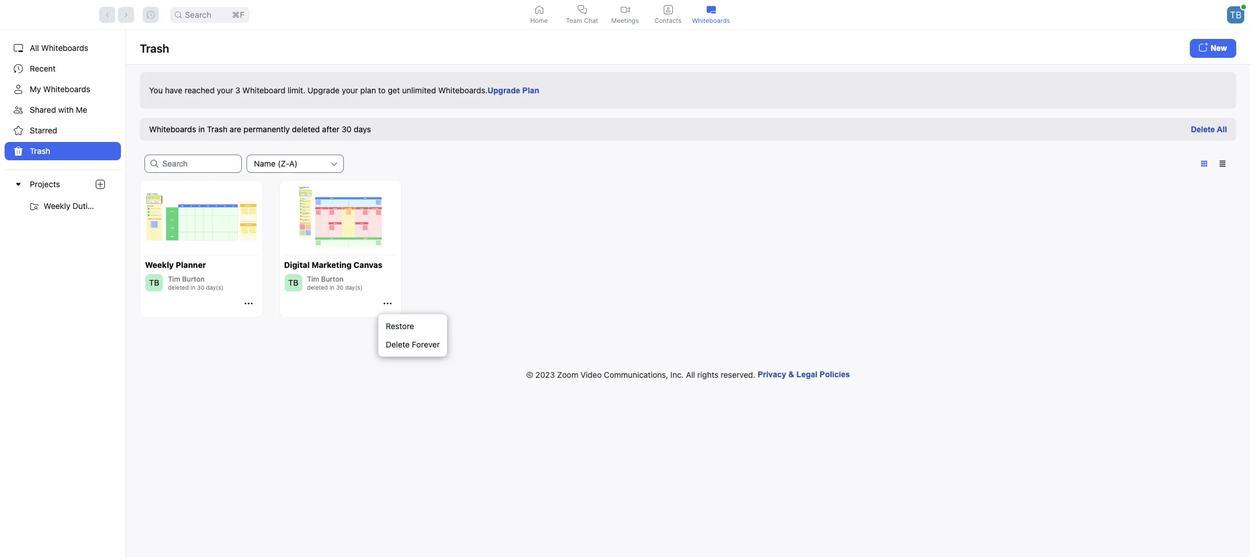 Task type: vqa. For each thing, say whether or not it's contained in the screenshot.
Chat with bot icon
no



Task type: locate. For each thing, give the bounding box(es) containing it.
tab list containing home
[[518, 0, 733, 29]]

tab list
[[518, 0, 733, 29]]

magnifier image
[[175, 11, 182, 18]]

meetings button
[[604, 0, 647, 29]]

contacts button
[[647, 0, 690, 29]]

search
[[185, 9, 211, 19]]

video on image
[[621, 5, 630, 14], [621, 5, 630, 14]]

whiteboard small image
[[707, 5, 716, 14], [707, 5, 716, 14]]

meetings
[[611, 16, 639, 24]]

team
[[566, 16, 582, 24]]

online image
[[1242, 4, 1246, 9]]

⌘f
[[232, 9, 245, 19]]

chat
[[584, 16, 598, 24]]

profile contact image
[[664, 5, 673, 14], [664, 5, 673, 14]]

team chat image
[[578, 5, 587, 14], [578, 5, 587, 14]]

online image
[[1242, 4, 1246, 9]]

contacts
[[655, 16, 682, 24]]



Task type: describe. For each thing, give the bounding box(es) containing it.
whiteboards
[[692, 16, 730, 24]]

magnifier image
[[175, 11, 182, 18]]

home button
[[518, 0, 561, 29]]

team chat
[[566, 16, 598, 24]]

home small image
[[535, 5, 544, 14]]

tb
[[1230, 9, 1242, 20]]

whiteboards button
[[690, 0, 733, 29]]

home
[[530, 16, 548, 24]]

team chat button
[[561, 0, 604, 29]]

home small image
[[535, 5, 544, 14]]



